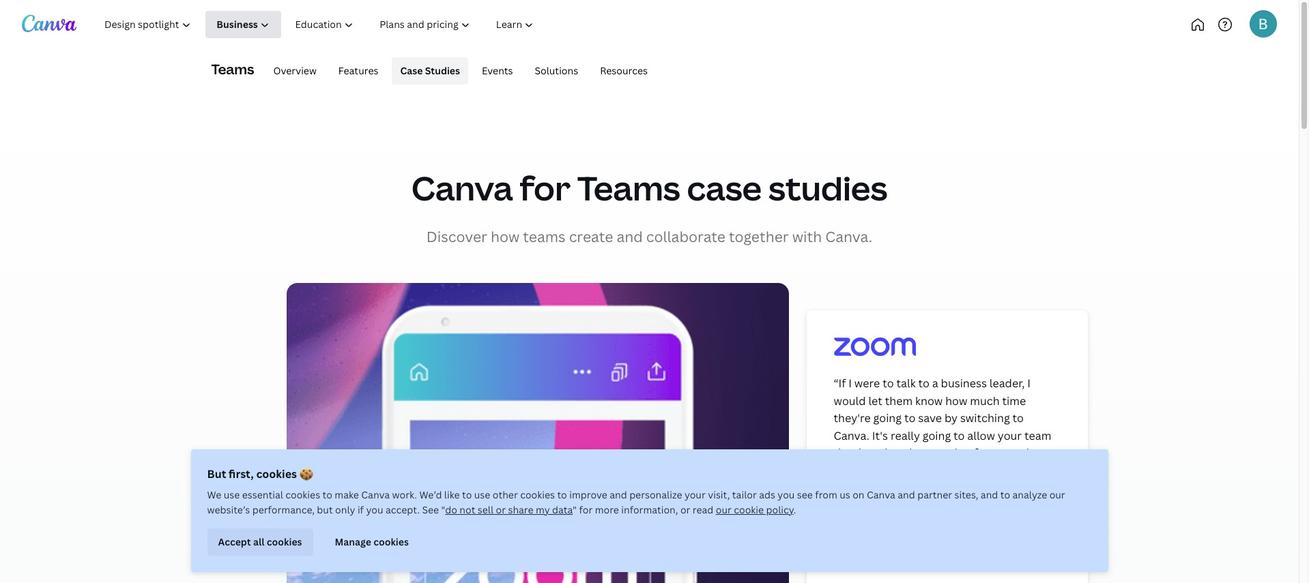 Task type: locate. For each thing, give the bounding box(es) containing it.
1 vertical spatial our
[[716, 504, 732, 517]]

top level navigation element
[[93, 11, 592, 38]]

our down visit,
[[716, 504, 732, 517]]

teams left overview on the top of the page
[[211, 60, 254, 78]]

canva up if
[[361, 489, 390, 502]]

0 vertical spatial you
[[778, 489, 795, 502]]

our inside we use essential cookies to make canva work. we'd like to use other cookies to improve and personalize your visit, tailor ads you see from us on canva and partner sites, and to analyze our website's performance, but only if you accept. see "
[[1050, 489, 1066, 502]]

were
[[855, 376, 880, 391]]

the up 'projects'
[[834, 446, 852, 461]]

to up data at the bottom of page
[[557, 489, 567, 502]]

that down it's at the bottom
[[881, 446, 903, 461]]

use
[[224, 489, 240, 502], [474, 489, 491, 502]]

1 vertical spatial you
[[366, 504, 383, 517]]

0 horizontal spatial i
[[849, 376, 852, 391]]

0 horizontal spatial on
[[853, 489, 865, 502]]

leader,
[[990, 376, 1025, 391]]

teams
[[211, 60, 254, 78], [578, 166, 681, 210]]

you right if
[[366, 504, 383, 517]]

going down save
[[923, 429, 951, 444]]

i
[[849, 376, 852, 391], [1028, 376, 1031, 391]]

manage cookies
[[335, 536, 409, 549]]

to
[[883, 376, 894, 391], [919, 376, 930, 391], [905, 411, 916, 426], [1013, 411, 1024, 426], [954, 429, 965, 444], [961, 446, 972, 461], [323, 489, 332, 502], [462, 489, 472, 502], [557, 489, 567, 502], [1001, 489, 1011, 502]]

1 the from the left
[[834, 446, 852, 461]]

do not sell or share my data " for more information, or read our cookie policy .
[[445, 504, 796, 517]]

analyze
[[1013, 489, 1048, 502]]

cookies up my
[[520, 489, 555, 502]]

case studies link
[[392, 57, 468, 85]]

teams
[[523, 228, 566, 247]]

to left the analyze
[[1001, 489, 1011, 502]]

canva
[[412, 166, 513, 210], [361, 489, 390, 502], [867, 489, 896, 502]]

or right sell
[[496, 504, 506, 517]]

1 horizontal spatial for
[[579, 504, 593, 517]]

by
[[945, 411, 958, 426]]

canva. down they're
[[834, 429, 870, 444]]

work.
[[392, 489, 417, 502]]

1 vertical spatial time
[[854, 446, 878, 461]]

focus
[[974, 446, 1004, 461]]

they're
[[834, 411, 871, 426]]

overview link
[[265, 57, 325, 85]]

1 horizontal spatial going
[[923, 429, 951, 444]]

canva. right with at top
[[826, 228, 873, 247]]

0 vertical spatial going
[[874, 411, 902, 426]]

how up by
[[946, 394, 968, 409]]

1 horizontal spatial time
[[1003, 394, 1026, 409]]

1 horizontal spatial use
[[474, 489, 491, 502]]

canva down 'projects'
[[867, 489, 896, 502]]

1 horizontal spatial on
[[1006, 446, 1020, 461]]

cookies down accept.
[[374, 536, 409, 549]]

0 vertical spatial time
[[1003, 394, 1026, 409]]

0 horizontal spatial our
[[716, 504, 732, 517]]

"
[[442, 504, 445, 517], [573, 504, 577, 517]]

events
[[482, 64, 513, 77]]

1 vertical spatial that
[[880, 464, 902, 479]]

use up sell
[[474, 489, 491, 502]]

1 vertical spatial your
[[685, 489, 706, 502]]

time down leader, on the right of the page
[[1003, 394, 1026, 409]]

time
[[1003, 394, 1026, 409], [854, 446, 878, 461]]

0 vertical spatial canva.
[[826, 228, 873, 247]]

i right "if at the right bottom of page
[[849, 376, 852, 391]]

for up teams
[[520, 166, 571, 210]]

only
[[335, 504, 355, 517]]

manage cookies button
[[324, 529, 420, 557]]

"if
[[834, 376, 846, 391]]

or
[[496, 504, 506, 517], [681, 504, 691, 517]]

1 vertical spatial going
[[923, 429, 951, 444]]

essential
[[242, 489, 283, 502]]

your
[[998, 429, 1022, 444], [685, 489, 706, 502]]

time up 'projects'
[[854, 446, 878, 461]]

1 horizontal spatial i
[[1028, 376, 1031, 391]]

how left teams
[[491, 228, 520, 247]]

canva. inside "if i were to talk to a business leader, i would let them know how much time they're going to save by switching to canva. it's really going to allow your team the time that they need to focus on the projects that really matter."
[[834, 429, 870, 444]]

accept all cookies
[[218, 536, 302, 549]]

for down 'improve'
[[579, 504, 593, 517]]

0 vertical spatial on
[[1006, 446, 1020, 461]]

1 horizontal spatial your
[[998, 429, 1022, 444]]

0 horizontal spatial time
[[854, 446, 878, 461]]

discover how teams create and collaborate together with canva.
[[427, 228, 873, 247]]

0 vertical spatial your
[[998, 429, 1022, 444]]

studies
[[425, 64, 460, 77]]

1 vertical spatial for
[[579, 504, 593, 517]]

1 horizontal spatial "
[[573, 504, 577, 517]]

0 vertical spatial for
[[520, 166, 571, 210]]

but
[[207, 467, 226, 482]]

cookies right all
[[267, 536, 302, 549]]

canva.
[[826, 228, 873, 247], [834, 429, 870, 444]]

us
[[840, 489, 851, 502]]

and up do not sell or share my data " for more information, or read our cookie policy .
[[610, 489, 627, 502]]

0 horizontal spatial "
[[442, 504, 445, 517]]

use up website's
[[224, 489, 240, 502]]

your up focus
[[998, 429, 1022, 444]]

.
[[794, 504, 796, 517]]

do
[[445, 504, 457, 517]]

or left read
[[681, 504, 691, 517]]

2 horizontal spatial canva
[[867, 489, 896, 502]]

but
[[317, 504, 333, 517]]

menu bar
[[260, 57, 656, 85]]

more
[[595, 504, 619, 517]]

1 that from the top
[[881, 446, 903, 461]]

our right the analyze
[[1050, 489, 1066, 502]]

create
[[569, 228, 613, 247]]

going up it's at the bottom
[[874, 411, 902, 426]]

0 vertical spatial how
[[491, 228, 520, 247]]

if
[[358, 504, 364, 517]]

on
[[1006, 446, 1020, 461], [853, 489, 865, 502]]

events link
[[474, 57, 521, 85]]

on right us
[[853, 489, 865, 502]]

1 horizontal spatial teams
[[578, 166, 681, 210]]

0 vertical spatial that
[[881, 446, 903, 461]]

let
[[869, 394, 883, 409]]

teams up discover how teams create and collaborate together with canva.
[[578, 166, 681, 210]]

data
[[552, 504, 573, 517]]

1 i from the left
[[849, 376, 852, 391]]

the down team
[[1022, 446, 1040, 461]]

to up matter."
[[961, 446, 972, 461]]

team
[[1025, 429, 1052, 444]]

your inside "if i were to talk to a business leader, i would let them know how much time they're going to save by switching to canva. it's really going to allow your team the time that they need to focus on the projects that really matter."
[[998, 429, 1022, 444]]

you up policy
[[778, 489, 795, 502]]

visit,
[[708, 489, 730, 502]]

0 vertical spatial really
[[891, 429, 920, 444]]

canva up discover on the left top
[[412, 166, 513, 210]]

1 horizontal spatial how
[[946, 394, 968, 409]]

a
[[933, 376, 939, 391]]

with
[[793, 228, 822, 247]]

2 that from the top
[[880, 464, 902, 479]]

0 horizontal spatial your
[[685, 489, 706, 502]]

0 vertical spatial our
[[1050, 489, 1066, 502]]

1 " from the left
[[442, 504, 445, 517]]

collaborate
[[647, 228, 726, 247]]

on inside "if i were to talk to a business leader, i would let them know how much time they're going to save by switching to canva. it's really going to allow your team the time that they need to focus on the projects that really matter."
[[1006, 446, 1020, 461]]

really
[[891, 429, 920, 444], [905, 464, 934, 479]]

you
[[778, 489, 795, 502], [366, 504, 383, 517]]

save
[[919, 411, 942, 426]]

" right the see
[[442, 504, 445, 517]]

do not sell or share my data link
[[445, 504, 573, 517]]

1 vertical spatial canva.
[[834, 429, 870, 444]]

really down they
[[905, 464, 934, 479]]

canva for teams case studies
[[412, 166, 888, 210]]

that
[[881, 446, 903, 461], [880, 464, 902, 479]]

" down 'improve'
[[573, 504, 577, 517]]

really up they
[[891, 429, 920, 444]]

our
[[1050, 489, 1066, 502], [716, 504, 732, 517]]

on right focus
[[1006, 446, 1020, 461]]

going
[[874, 411, 902, 426], [923, 429, 951, 444]]

0 horizontal spatial for
[[520, 166, 571, 210]]

0 horizontal spatial how
[[491, 228, 520, 247]]

1 vertical spatial how
[[946, 394, 968, 409]]

to right switching
[[1013, 411, 1024, 426]]

1 vertical spatial on
[[853, 489, 865, 502]]

0 horizontal spatial use
[[224, 489, 240, 502]]

i right leader, on the right of the page
[[1028, 376, 1031, 391]]

studies
[[769, 166, 888, 210]]

1 horizontal spatial the
[[1022, 446, 1040, 461]]

that right 'projects'
[[880, 464, 902, 479]]

1 vertical spatial teams
[[578, 166, 681, 210]]

1 horizontal spatial or
[[681, 504, 691, 517]]

1 horizontal spatial you
[[778, 489, 795, 502]]

0 horizontal spatial teams
[[211, 60, 254, 78]]

how
[[491, 228, 520, 247], [946, 394, 968, 409]]

2 or from the left
[[681, 504, 691, 517]]

1 horizontal spatial our
[[1050, 489, 1066, 502]]

0 horizontal spatial or
[[496, 504, 506, 517]]

not
[[460, 504, 476, 517]]

and
[[617, 228, 643, 247], [610, 489, 627, 502], [898, 489, 916, 502], [981, 489, 999, 502]]

0 horizontal spatial the
[[834, 446, 852, 461]]

cookies up essential
[[256, 467, 297, 482]]

your up read
[[685, 489, 706, 502]]



Task type: describe. For each thing, give the bounding box(es) containing it.
2 use from the left
[[474, 489, 491, 502]]

website's
[[207, 504, 250, 517]]

read
[[693, 504, 714, 517]]

" inside we use essential cookies to make canva work. we'd like to use other cookies to improve and personalize your visit, tailor ads you see from us on canva and partner sites, and to analyze our website's performance, but only if you accept. see "
[[442, 504, 445, 517]]

our cookie policy link
[[716, 504, 794, 517]]

improve
[[570, 489, 608, 502]]

"if i were to talk to a business leader, i would let them know how much time they're going to save by switching to canva. it's really going to allow your team the time that they need to focus on the projects that really matter."
[[834, 376, 1052, 479]]

resources link
[[592, 57, 656, 85]]

cookies down 🍪
[[286, 489, 320, 502]]

and right create
[[617, 228, 643, 247]]

1 or from the left
[[496, 504, 506, 517]]

other
[[493, 489, 518, 502]]

but first, cookies 🍪
[[207, 467, 313, 482]]

like
[[444, 489, 460, 502]]

all
[[253, 536, 265, 549]]

case
[[400, 64, 423, 77]]

on inside we use essential cookies to make canva work. we'd like to use other cookies to improve and personalize your visit, tailor ads you see from us on canva and partner sites, and to analyze our website's performance, but only if you accept. see "
[[853, 489, 865, 502]]

my
[[536, 504, 550, 517]]

2 " from the left
[[573, 504, 577, 517]]

to left the a
[[919, 376, 930, 391]]

them
[[885, 394, 913, 409]]

first,
[[229, 467, 254, 482]]

menu bar containing overview
[[260, 57, 656, 85]]

overview
[[273, 64, 317, 77]]

we
[[207, 489, 221, 502]]

together
[[729, 228, 789, 247]]

to left talk
[[883, 376, 894, 391]]

manage
[[335, 536, 371, 549]]

1 horizontal spatial canva
[[412, 166, 513, 210]]

projects
[[834, 464, 878, 479]]

1 vertical spatial really
[[905, 464, 934, 479]]

need
[[932, 446, 958, 461]]

sites,
[[955, 489, 979, 502]]

and right sites,
[[981, 489, 999, 502]]

to up but
[[323, 489, 332, 502]]

accept all cookies button
[[207, 529, 313, 557]]

0 horizontal spatial you
[[366, 504, 383, 517]]

know
[[916, 394, 943, 409]]

1 use from the left
[[224, 489, 240, 502]]

policy
[[767, 504, 794, 517]]

from
[[816, 489, 838, 502]]

business
[[941, 376, 987, 391]]

cookies inside accept all cookies button
[[267, 536, 302, 549]]

🍪
[[300, 467, 313, 482]]

would
[[834, 394, 866, 409]]

case studies
[[400, 64, 460, 77]]

make
[[335, 489, 359, 502]]

features link
[[330, 57, 387, 85]]

information,
[[622, 504, 678, 517]]

see
[[422, 504, 439, 517]]

to left save
[[905, 411, 916, 426]]

much
[[971, 394, 1000, 409]]

resources
[[600, 64, 648, 77]]

solutions link
[[527, 57, 587, 85]]

switching
[[961, 411, 1010, 426]]

cookies inside "manage cookies" "button"
[[374, 536, 409, 549]]

personalize
[[630, 489, 682, 502]]

0 horizontal spatial canva
[[361, 489, 390, 502]]

solutions
[[535, 64, 578, 77]]

cookie
[[734, 504, 764, 517]]

discover
[[427, 228, 487, 247]]

accept
[[218, 536, 251, 549]]

sell
[[478, 504, 494, 517]]

your inside we use essential cookies to make canva work. we'd like to use other cookies to improve and personalize your visit, tailor ads you see from us on canva and partner sites, and to analyze our website's performance, but only if you accept. see "
[[685, 489, 706, 502]]

features
[[339, 64, 379, 77]]

to down by
[[954, 429, 965, 444]]

matter."
[[937, 464, 978, 479]]

2 the from the left
[[1022, 446, 1040, 461]]

talk
[[897, 376, 916, 391]]

it's
[[873, 429, 888, 444]]

0 vertical spatial teams
[[211, 60, 254, 78]]

to right like
[[462, 489, 472, 502]]

case
[[687, 166, 762, 210]]

0 horizontal spatial going
[[874, 411, 902, 426]]

and left the partner
[[898, 489, 916, 502]]

we'd
[[420, 489, 442, 502]]

accept.
[[386, 504, 420, 517]]

tailor
[[733, 489, 757, 502]]

allow
[[968, 429, 996, 444]]

see
[[797, 489, 813, 502]]

performance,
[[252, 504, 315, 517]]

ads
[[759, 489, 776, 502]]

partner
[[918, 489, 953, 502]]

we use essential cookies to make canva work. we'd like to use other cookies to improve and personalize your visit, tailor ads you see from us on canva and partner sites, and to analyze our website's performance, but only if you accept. see "
[[207, 489, 1066, 517]]

share
[[508, 504, 534, 517]]

how inside "if i were to talk to a business leader, i would let them know how much time they're going to save by switching to canva. it's really going to allow your team the time that they need to focus on the projects that really matter."
[[946, 394, 968, 409]]

they
[[905, 446, 929, 461]]

2 i from the left
[[1028, 376, 1031, 391]]



Task type: vqa. For each thing, say whether or not it's contained in the screenshot.
Accept all cookies button
yes



